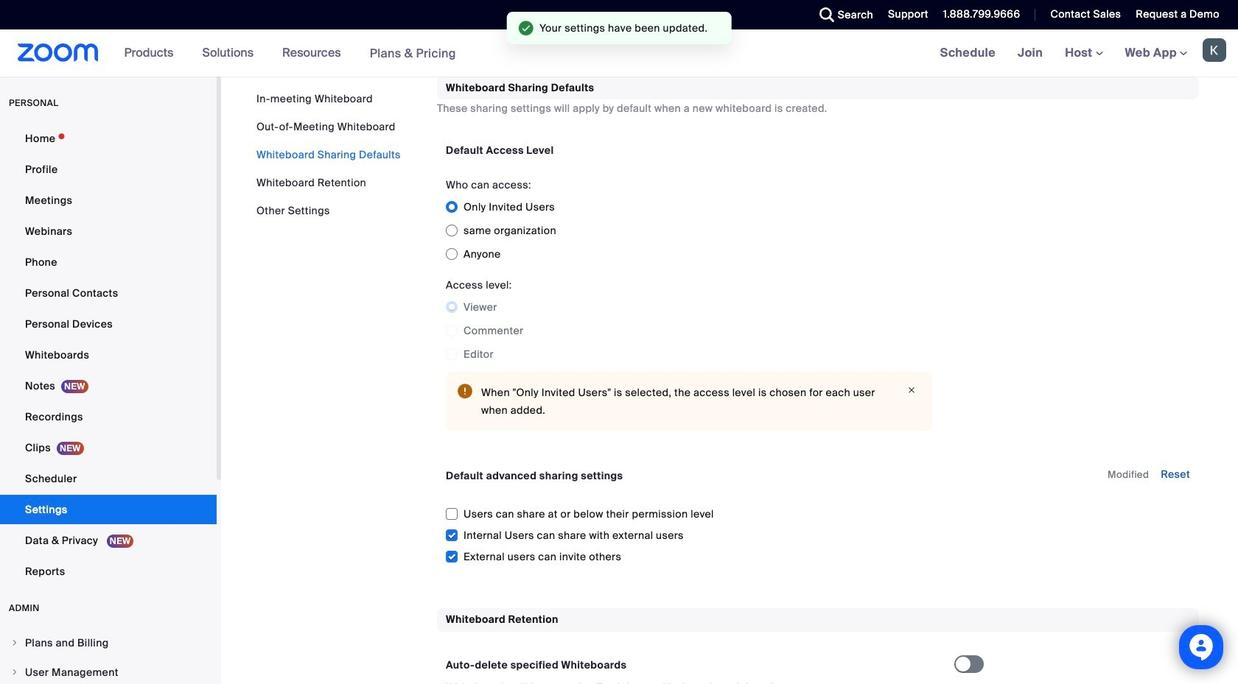 Task type: vqa. For each thing, say whether or not it's contained in the screenshot.
second right icon from the bottom
yes



Task type: describe. For each thing, give the bounding box(es) containing it.
2 menu item from the top
[[0, 659, 217, 685]]

admin menu menu
[[0, 629, 217, 685]]

access level: option group
[[446, 296, 932, 366]]

1 menu item from the top
[[0, 629, 217, 657]]

product information navigation
[[113, 29, 467, 77]]

profile picture image
[[1203, 38, 1227, 62]]

personal menu menu
[[0, 124, 217, 588]]

1 right image from the top
[[10, 639, 19, 648]]

meetings navigation
[[929, 29, 1238, 77]]



Task type: locate. For each thing, give the bounding box(es) containing it.
0 vertical spatial menu item
[[0, 629, 217, 657]]

right image
[[10, 639, 19, 648], [10, 669, 19, 677]]

1 vertical spatial menu item
[[0, 659, 217, 685]]

menu item
[[0, 629, 217, 657], [0, 659, 217, 685]]

alert inside the 'whiteboard sharing defaults' element
[[446, 372, 932, 431]]

close image
[[903, 384, 921, 397]]

who can access: option group
[[446, 195, 932, 266]]

1 vertical spatial right image
[[10, 669, 19, 677]]

banner
[[0, 29, 1238, 77]]

alert
[[446, 372, 932, 431]]

menu bar
[[257, 91, 401, 218]]

whiteboard sharing defaults element
[[437, 76, 1199, 585]]

warning image
[[458, 384, 472, 399]]

0 vertical spatial right image
[[10, 639, 19, 648]]

zoom logo image
[[18, 43, 98, 62]]

whiteboard retention element
[[437, 609, 1199, 685]]

2 right image from the top
[[10, 669, 19, 677]]

success image
[[519, 21, 534, 35]]



